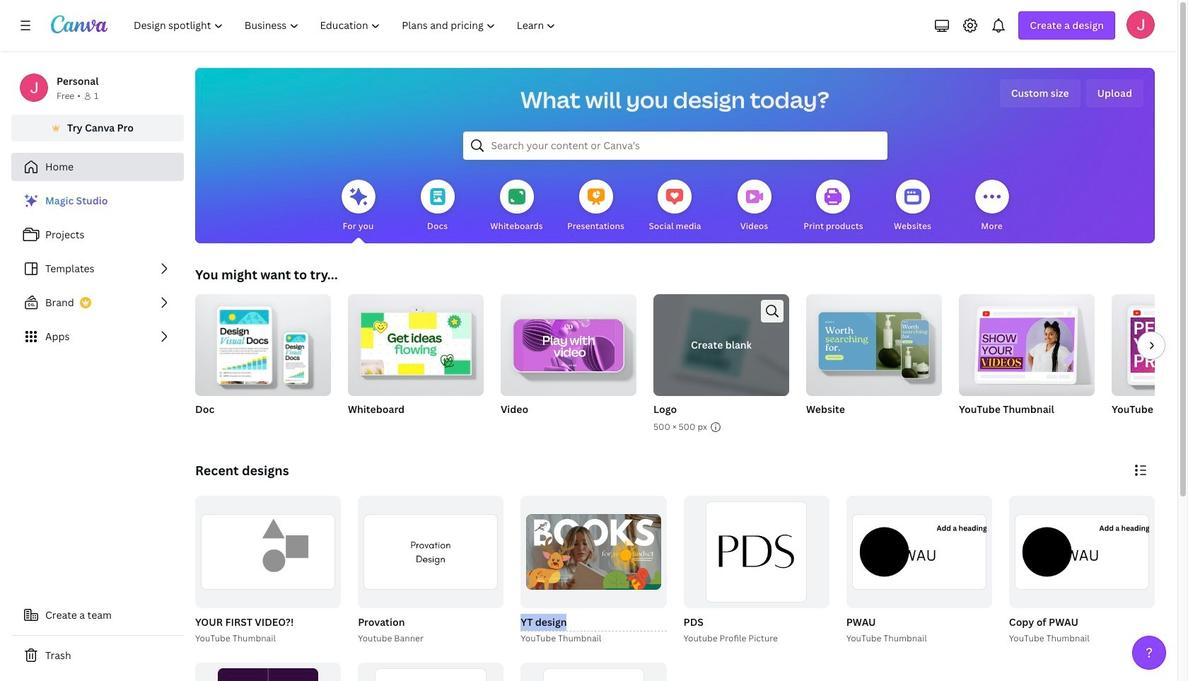 Task type: describe. For each thing, give the bounding box(es) containing it.
Search search field
[[491, 132, 859, 159]]



Task type: locate. For each thing, give the bounding box(es) containing it.
top level navigation element
[[124, 11, 568, 40]]

None field
[[521, 614, 667, 631]]

james peterson image
[[1127, 11, 1155, 39]]

group
[[501, 289, 637, 434], [501, 289, 637, 396], [806, 289, 942, 434], [806, 289, 942, 396], [959, 289, 1095, 434], [959, 289, 1095, 396], [195, 294, 331, 434], [348, 294, 484, 434], [653, 294, 789, 434], [653, 294, 789, 396], [1112, 294, 1188, 434], [1112, 294, 1188, 396], [192, 496, 341, 645], [355, 496, 504, 645], [518, 496, 667, 645], [521, 496, 667, 608], [681, 496, 829, 645], [684, 496, 829, 608], [843, 496, 992, 645], [846, 496, 992, 608], [1006, 496, 1155, 645], [1009, 496, 1155, 608], [195, 662, 341, 681], [358, 662, 504, 681], [521, 662, 667, 681]]

None search field
[[463, 132, 887, 160]]

list
[[11, 187, 184, 351]]



Task type: vqa. For each thing, say whether or not it's contained in the screenshot.
ZOOM Button
no



